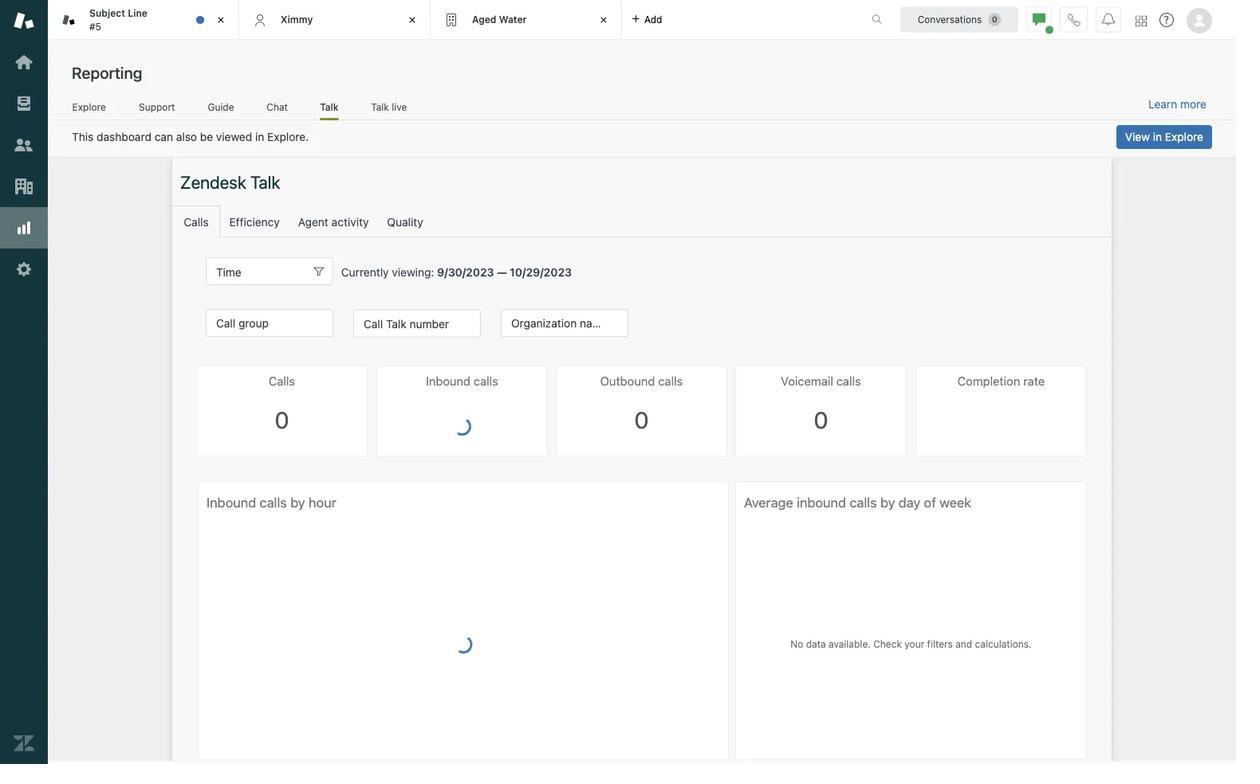 Task type: locate. For each thing, give the bounding box(es) containing it.
aged
[[472, 14, 496, 25]]

tab
[[48, 0, 239, 40]]

talk left live at top left
[[371, 101, 389, 113]]

talk right chat
[[320, 101, 339, 113]]

zendesk image
[[14, 734, 34, 755]]

get help image
[[1160, 13, 1174, 27]]

in right viewed
[[255, 130, 264, 144]]

subject line #5
[[89, 8, 147, 32]]

close image
[[213, 12, 229, 28], [596, 12, 612, 28]]

ximmy
[[281, 14, 313, 25]]

0 horizontal spatial close image
[[213, 12, 229, 28]]

1 horizontal spatial talk
[[371, 101, 389, 113]]

close image left add popup button
[[596, 12, 612, 28]]

close image left ximmy
[[213, 12, 229, 28]]

0 horizontal spatial explore
[[72, 101, 106, 113]]

ximmy tab
[[239, 0, 431, 40]]

talk live
[[371, 101, 407, 113]]

reporting image
[[14, 218, 34, 238]]

main element
[[0, 0, 48, 765]]

explore
[[72, 101, 106, 113], [1165, 130, 1204, 144]]

0 horizontal spatial in
[[255, 130, 264, 144]]

talk for talk live
[[371, 101, 389, 113]]

2 talk from the left
[[371, 101, 389, 113]]

learn
[[1149, 98, 1177, 111]]

guide link
[[207, 101, 234, 118]]

1 close image from the left
[[213, 12, 229, 28]]

aged water tab
[[431, 0, 622, 40]]

this
[[72, 130, 94, 144]]

customers image
[[14, 135, 34, 156]]

explore down learn more link
[[1165, 130, 1204, 144]]

reporting
[[72, 63, 142, 82]]

views image
[[14, 93, 34, 114]]

1 in from the left
[[1153, 130, 1162, 144]]

2 close image from the left
[[596, 12, 612, 28]]

admin image
[[14, 259, 34, 280]]

in
[[1153, 130, 1162, 144], [255, 130, 264, 144]]

organizations image
[[14, 176, 34, 197]]

1 horizontal spatial explore
[[1165, 130, 1204, 144]]

in right 'view'
[[1153, 130, 1162, 144]]

be
[[200, 130, 213, 144]]

1 talk from the left
[[320, 101, 339, 113]]

talk
[[320, 101, 339, 113], [371, 101, 389, 113]]

chat
[[267, 101, 288, 113]]

explore up this
[[72, 101, 106, 113]]

guide
[[208, 101, 234, 113]]

explore inside explore link
[[72, 101, 106, 113]]

1 horizontal spatial in
[[1153, 130, 1162, 144]]

add
[[644, 14, 662, 25]]

zendesk support image
[[14, 10, 34, 31]]

1 horizontal spatial close image
[[596, 12, 612, 28]]

2 in from the left
[[255, 130, 264, 144]]

1 vertical spatial explore
[[1165, 130, 1204, 144]]

viewed
[[216, 130, 252, 144]]

talk inside "link"
[[371, 101, 389, 113]]

0 vertical spatial explore
[[72, 101, 106, 113]]

get started image
[[14, 52, 34, 73]]

0 horizontal spatial talk
[[320, 101, 339, 113]]



Task type: describe. For each thing, give the bounding box(es) containing it.
learn more
[[1149, 98, 1207, 111]]

support
[[139, 101, 175, 113]]

aged water
[[472, 14, 527, 25]]

tabs tab list
[[48, 0, 855, 40]]

chat link
[[266, 101, 288, 118]]

learn more link
[[1149, 97, 1207, 112]]

explore inside view in explore button
[[1165, 130, 1204, 144]]

close image inside 'aged water' tab
[[596, 12, 612, 28]]

zendesk products image
[[1136, 16, 1147, 27]]

talk live link
[[371, 101, 408, 118]]

talk link
[[320, 101, 339, 120]]

in inside button
[[1153, 130, 1162, 144]]

conversations
[[918, 14, 982, 25]]

close image
[[404, 12, 420, 28]]

view
[[1125, 130, 1150, 144]]

button displays agent's chat status as online. image
[[1033, 13, 1046, 26]]

more
[[1180, 98, 1207, 111]]

live
[[392, 101, 407, 113]]

can
[[155, 130, 173, 144]]

tab containing subject line
[[48, 0, 239, 40]]

view in explore button
[[1116, 125, 1212, 149]]

add button
[[622, 0, 672, 39]]

conversations button
[[900, 7, 1018, 32]]

talk for talk
[[320, 101, 339, 113]]

line
[[128, 8, 147, 19]]

support link
[[138, 101, 176, 118]]

this dashboard can also be viewed in explore.
[[72, 130, 309, 144]]

explore link
[[72, 101, 106, 118]]

dashboard
[[97, 130, 151, 144]]

notifications image
[[1102, 13, 1115, 26]]

subject
[[89, 8, 125, 19]]

explore.
[[267, 130, 309, 144]]

#5
[[89, 21, 101, 32]]

also
[[176, 130, 197, 144]]

water
[[499, 14, 527, 25]]

view in explore
[[1125, 130, 1204, 144]]



Task type: vqa. For each thing, say whether or not it's contained in the screenshot.
ZENDESK SUPPORT Icon
yes



